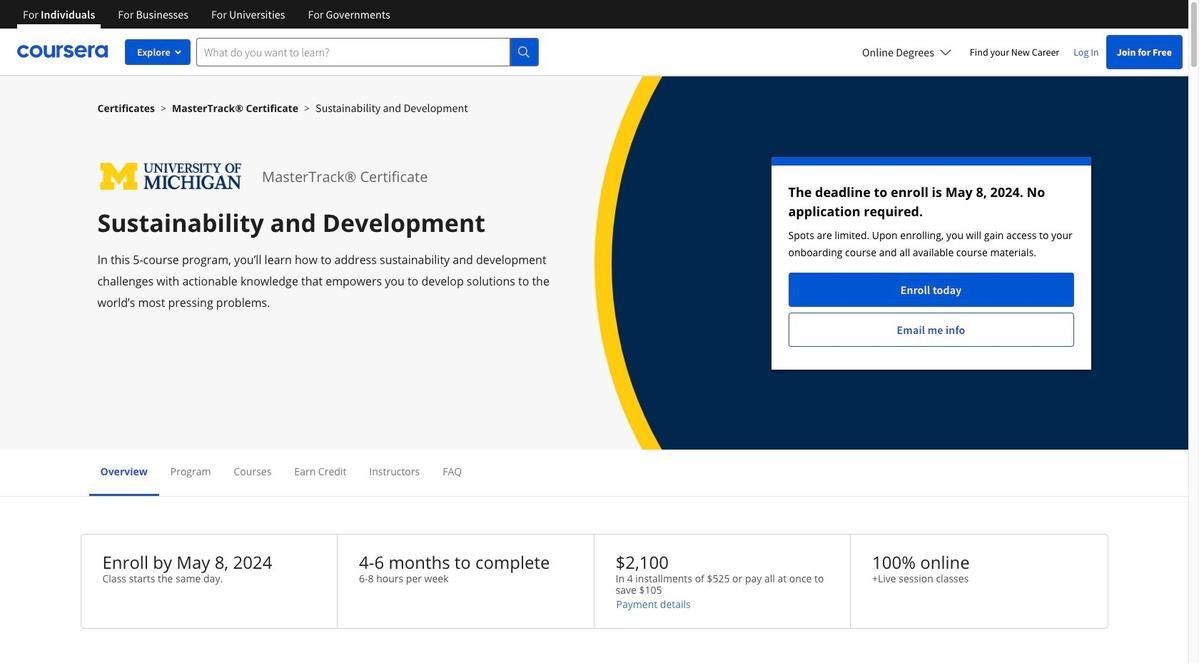 Task type: locate. For each thing, give the bounding box(es) containing it.
university of michigan image
[[97, 157, 245, 196]]

None search field
[[196, 37, 539, 66]]

status
[[771, 157, 1091, 370]]

What do you want to learn? text field
[[196, 37, 510, 66]]



Task type: describe. For each thing, give the bounding box(es) containing it.
certificate menu element
[[89, 450, 1100, 496]]

banner navigation
[[11, 0, 402, 39]]

coursera image
[[17, 40, 108, 63]]



Task type: vqa. For each thing, say whether or not it's contained in the screenshot.
Coursera Image
yes



